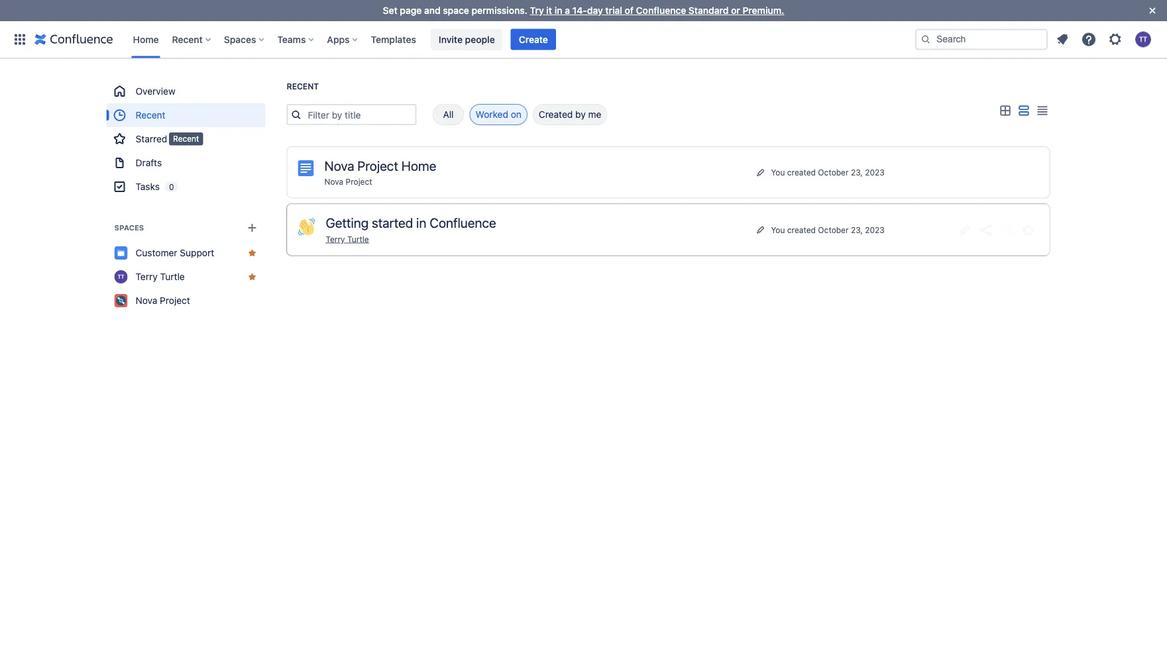 Task type: locate. For each thing, give the bounding box(es) containing it.
nova project home nova project
[[325, 158, 437, 187]]

0 vertical spatial spaces
[[224, 34, 256, 45]]

try
[[530, 5, 544, 16]]

apps
[[327, 34, 350, 45]]

0 vertical spatial nova project link
[[325, 177, 372, 187]]

2 you created october 23, 2023 from the top
[[771, 225, 885, 235]]

created
[[788, 168, 816, 177], [788, 225, 816, 235]]

recent
[[172, 34, 203, 45], [287, 82, 319, 91], [136, 110, 166, 121], [173, 134, 199, 144]]

unstar this space image inside terry turtle link
[[247, 272, 258, 282]]

project
[[358, 158, 398, 173], [346, 177, 372, 187], [160, 295, 190, 306]]

0 vertical spatial you
[[771, 168, 785, 177]]

1 vertical spatial nova
[[325, 177, 344, 187]]

2023 for getting started in confluence
[[865, 225, 885, 235]]

you for getting started in confluence
[[771, 225, 785, 235]]

turtle
[[347, 235, 369, 244], [160, 272, 185, 282]]

in
[[555, 5, 563, 16], [416, 215, 427, 231]]

23, for nova project home
[[851, 168, 863, 177]]

2 vertical spatial nova
[[136, 295, 157, 306]]

all
[[443, 109, 454, 120]]

1 vertical spatial unstar this space image
[[247, 272, 258, 282]]

1 horizontal spatial in
[[555, 5, 563, 16]]

standard
[[689, 5, 729, 16]]

on
[[511, 109, 522, 120]]

global element
[[8, 21, 913, 58]]

1 created from the top
[[788, 168, 816, 177]]

1 horizontal spatial terry turtle link
[[326, 235, 369, 244]]

terry down customer
[[136, 272, 158, 282]]

tasks
[[136, 181, 160, 192]]

nova project link down terry turtle
[[106, 289, 266, 313]]

0 horizontal spatial in
[[416, 215, 427, 231]]

unstar this space image
[[247, 248, 258, 259], [247, 272, 258, 282]]

set page and space permissions. try it in a 14-day trial of confluence standard or premium.
[[383, 5, 785, 16]]

1 vertical spatial you created october 23, 2023
[[771, 225, 885, 235]]

1 vertical spatial terry
[[136, 272, 158, 282]]

october for getting started in confluence
[[818, 225, 849, 235]]

1 vertical spatial 23,
[[851, 225, 863, 235]]

nova project link up getting
[[325, 177, 372, 187]]

terry turtle link down customer support
[[106, 265, 266, 289]]

nova right page icon
[[325, 158, 354, 173]]

2023 for nova project home
[[865, 168, 885, 177]]

templates
[[371, 34, 416, 45]]

worked on
[[476, 109, 522, 120]]

23,
[[851, 168, 863, 177], [851, 225, 863, 235]]

worked
[[476, 109, 508, 120]]

1 vertical spatial spaces
[[114, 224, 144, 232]]

turtle down customer support
[[160, 272, 185, 282]]

1 vertical spatial confluence
[[430, 215, 496, 231]]

nova up getting
[[325, 177, 344, 187]]

1 horizontal spatial spaces
[[224, 34, 256, 45]]

1 vertical spatial october
[[818, 225, 849, 235]]

home left recent "dropdown button"
[[133, 34, 159, 45]]

0 vertical spatial turtle
[[347, 235, 369, 244]]

1 horizontal spatial terry
[[326, 235, 345, 244]]

1 vertical spatial project
[[346, 177, 372, 187]]

create a space image
[[244, 220, 260, 236]]

overview
[[136, 86, 176, 97]]

getting started in confluence terry turtle
[[326, 215, 496, 244]]

1 horizontal spatial home
[[402, 158, 437, 173]]

permissions.
[[472, 5, 528, 16]]

1 vertical spatial terry turtle link
[[106, 265, 266, 289]]

terry down getting
[[326, 235, 345, 244]]

in right started
[[416, 215, 427, 231]]

1 october from the top
[[818, 168, 849, 177]]

0 vertical spatial created
[[788, 168, 816, 177]]

customer
[[136, 248, 177, 259]]

0 vertical spatial nova
[[325, 158, 354, 173]]

1 2023 from the top
[[865, 168, 885, 177]]

2 created from the top
[[788, 225, 816, 235]]

:wave: image
[[298, 218, 315, 236]]

0 vertical spatial confluence
[[636, 5, 686, 16]]

project for nova project home nova project
[[358, 158, 398, 173]]

invite
[[439, 34, 463, 45]]

project down terry turtle
[[160, 295, 190, 306]]

nova down terry turtle
[[136, 295, 157, 306]]

1 vertical spatial created
[[788, 225, 816, 235]]

0 horizontal spatial turtle
[[160, 272, 185, 282]]

star image
[[1021, 222, 1037, 238]]

people
[[465, 34, 495, 45]]

2 october from the top
[[818, 225, 849, 235]]

recent right home link
[[172, 34, 203, 45]]

premium.
[[743, 5, 785, 16]]

1 unstar this space image from the top
[[247, 248, 258, 259]]

spaces right recent "dropdown button"
[[224, 34, 256, 45]]

1 vertical spatial home
[[402, 158, 437, 173]]

2 you from the top
[[771, 225, 785, 235]]

group
[[106, 80, 266, 199]]

1 vertical spatial in
[[416, 215, 427, 231]]

created by me button
[[533, 104, 608, 125]]

try it in a 14-day trial of confluence standard or premium. link
[[530, 5, 785, 16]]

0 vertical spatial 2023
[[865, 168, 885, 177]]

create link
[[511, 29, 556, 50]]

help icon image
[[1081, 31, 1097, 47]]

nova
[[325, 158, 354, 173], [325, 177, 344, 187], [136, 295, 157, 306]]

1 23, from the top
[[851, 168, 863, 177]]

0 horizontal spatial confluence
[[430, 215, 496, 231]]

you
[[771, 168, 785, 177], [771, 225, 785, 235]]

terry turtle
[[136, 272, 185, 282]]

page image
[[298, 160, 314, 176]]

1 horizontal spatial turtle
[[347, 235, 369, 244]]

0 vertical spatial terry
[[326, 235, 345, 244]]

tab list
[[417, 104, 608, 125]]

close image
[[1145, 3, 1161, 19]]

turtle down getting
[[347, 235, 369, 244]]

recent down teams dropdown button
[[287, 82, 319, 91]]

created for nova project home
[[788, 168, 816, 177]]

started
[[372, 215, 413, 231]]

Search field
[[916, 29, 1048, 50]]

0 vertical spatial unstar this space image
[[247, 248, 258, 259]]

0 vertical spatial 23,
[[851, 168, 863, 177]]

0 vertical spatial in
[[555, 5, 563, 16]]

your profile and preferences image
[[1136, 31, 1152, 47]]

spaces up customer
[[114, 224, 144, 232]]

confluence image
[[34, 31, 113, 47], [34, 31, 113, 47]]

project down filter by title field
[[358, 158, 398, 173]]

october
[[818, 168, 849, 177], [818, 225, 849, 235]]

set
[[383, 5, 398, 16]]

0 horizontal spatial terry
[[136, 272, 158, 282]]

2023
[[865, 168, 885, 177], [865, 225, 885, 235]]

terry turtle link
[[326, 235, 369, 244], [106, 265, 266, 289]]

nova project
[[136, 295, 190, 306]]

2 vertical spatial project
[[160, 295, 190, 306]]

1 you from the top
[[771, 168, 785, 177]]

teams button
[[273, 29, 319, 50]]

1 vertical spatial 2023
[[865, 225, 885, 235]]

23, for getting started in confluence
[[851, 225, 863, 235]]

1 you created october 23, 2023 from the top
[[771, 168, 885, 177]]

nova project link
[[325, 177, 372, 187], [106, 289, 266, 313]]

home down the all button
[[402, 158, 437, 173]]

watchicon image
[[1000, 222, 1015, 238]]

confluence inside getting started in confluence terry turtle
[[430, 215, 496, 231]]

of
[[625, 5, 634, 16]]

banner
[[0, 21, 1168, 58]]

getting
[[326, 215, 369, 231]]

0 vertical spatial project
[[358, 158, 398, 173]]

0
[[169, 182, 174, 192]]

0 vertical spatial october
[[818, 168, 849, 177]]

1 vertical spatial nova project link
[[106, 289, 266, 313]]

1 vertical spatial you
[[771, 225, 785, 235]]

0 horizontal spatial home
[[133, 34, 159, 45]]

recent link
[[106, 103, 266, 127]]

you for nova project home
[[771, 168, 785, 177]]

2 23, from the top
[[851, 225, 863, 235]]

2 2023 from the top
[[865, 225, 885, 235]]

home
[[133, 34, 159, 45], [402, 158, 437, 173]]

terry
[[326, 235, 345, 244], [136, 272, 158, 282]]

1 vertical spatial turtle
[[160, 272, 185, 282]]

0 vertical spatial home
[[133, 34, 159, 45]]

confluence
[[636, 5, 686, 16], [430, 215, 496, 231]]

1 horizontal spatial confluence
[[636, 5, 686, 16]]

you created october 23, 2023
[[771, 168, 885, 177], [771, 225, 885, 235]]

0 vertical spatial you created october 23, 2023
[[771, 168, 885, 177]]

in left a
[[555, 5, 563, 16]]

settings icon image
[[1108, 31, 1124, 47]]

project up getting
[[346, 177, 372, 187]]

in inside getting started in confluence terry turtle
[[416, 215, 427, 231]]

terry turtle link down getting
[[326, 235, 369, 244]]

2 unstar this space image from the top
[[247, 272, 258, 282]]

1 horizontal spatial nova project link
[[325, 177, 372, 187]]

compact list image
[[1035, 103, 1051, 119]]

drafts link
[[106, 151, 266, 175]]

Filter by title field
[[304, 105, 415, 124]]

recent up the starred
[[136, 110, 166, 121]]

:wave: image
[[298, 218, 315, 236]]

unstar this space image inside customer support link
[[247, 248, 258, 259]]

spaces
[[224, 34, 256, 45], [114, 224, 144, 232]]

14-
[[573, 5, 587, 16]]



Task type: describe. For each thing, give the bounding box(es) containing it.
support
[[180, 248, 214, 259]]

all button
[[433, 104, 464, 125]]

share image
[[978, 222, 994, 238]]

trial
[[606, 5, 623, 16]]

home inside global element
[[133, 34, 159, 45]]

list image
[[1016, 103, 1032, 119]]

templates link
[[367, 29, 420, 50]]

unstar this space image for terry turtle
[[247, 272, 258, 282]]

appswitcher icon image
[[12, 31, 28, 47]]

recent button
[[168, 29, 216, 50]]

created for getting started in confluence
[[788, 225, 816, 235]]

project for nova project
[[160, 295, 190, 306]]

page
[[400, 5, 422, 16]]

day
[[587, 5, 603, 16]]

banner containing home
[[0, 21, 1168, 58]]

0 vertical spatial terry turtle link
[[326, 235, 369, 244]]

home inside the nova project home nova project
[[402, 158, 437, 173]]

drafts
[[136, 157, 162, 168]]

worked on button
[[470, 104, 528, 125]]

a
[[565, 5, 570, 16]]

overview link
[[106, 80, 266, 103]]

0 horizontal spatial terry turtle link
[[106, 265, 266, 289]]

invite people
[[439, 34, 495, 45]]

turtle inside getting started in confluence terry turtle
[[347, 235, 369, 244]]

apps button
[[323, 29, 363, 50]]

and
[[424, 5, 441, 16]]

recent down recent link
[[173, 134, 199, 144]]

recent inside group
[[136, 110, 166, 121]]

unstar this space image for customer support
[[247, 248, 258, 259]]

notification icon image
[[1055, 31, 1071, 47]]

spaces button
[[220, 29, 269, 50]]

nova for nova project
[[136, 295, 157, 306]]

terry inside getting started in confluence terry turtle
[[326, 235, 345, 244]]

teams
[[277, 34, 306, 45]]

0 horizontal spatial spaces
[[114, 224, 144, 232]]

created by me
[[539, 109, 602, 120]]

edit image
[[957, 222, 973, 238]]

created
[[539, 109, 573, 120]]

recent inside "dropdown button"
[[172, 34, 203, 45]]

customer support link
[[106, 241, 266, 265]]

by
[[576, 109, 586, 120]]

space
[[443, 5, 469, 16]]

or
[[731, 5, 740, 16]]

starred
[[136, 134, 167, 145]]

it
[[547, 5, 552, 16]]

group containing overview
[[106, 80, 266, 199]]

home link
[[129, 29, 163, 50]]

starred link
[[106, 127, 266, 151]]

cards image
[[998, 103, 1013, 119]]

create
[[519, 34, 548, 45]]

spaces inside popup button
[[224, 34, 256, 45]]

me
[[588, 109, 602, 120]]

invite people button
[[431, 29, 503, 50]]

tab list containing all
[[417, 104, 608, 125]]

you created october 23, 2023 for nova project home
[[771, 168, 885, 177]]

0 horizontal spatial nova project link
[[106, 289, 266, 313]]

search image
[[921, 34, 932, 45]]

nova for nova project home nova project
[[325, 158, 354, 173]]

you created october 23, 2023 for getting started in confluence
[[771, 225, 885, 235]]

customer support
[[136, 248, 214, 259]]

october for nova project home
[[818, 168, 849, 177]]



Task type: vqa. For each thing, say whether or not it's contained in the screenshot.
TEMPLATES link
yes



